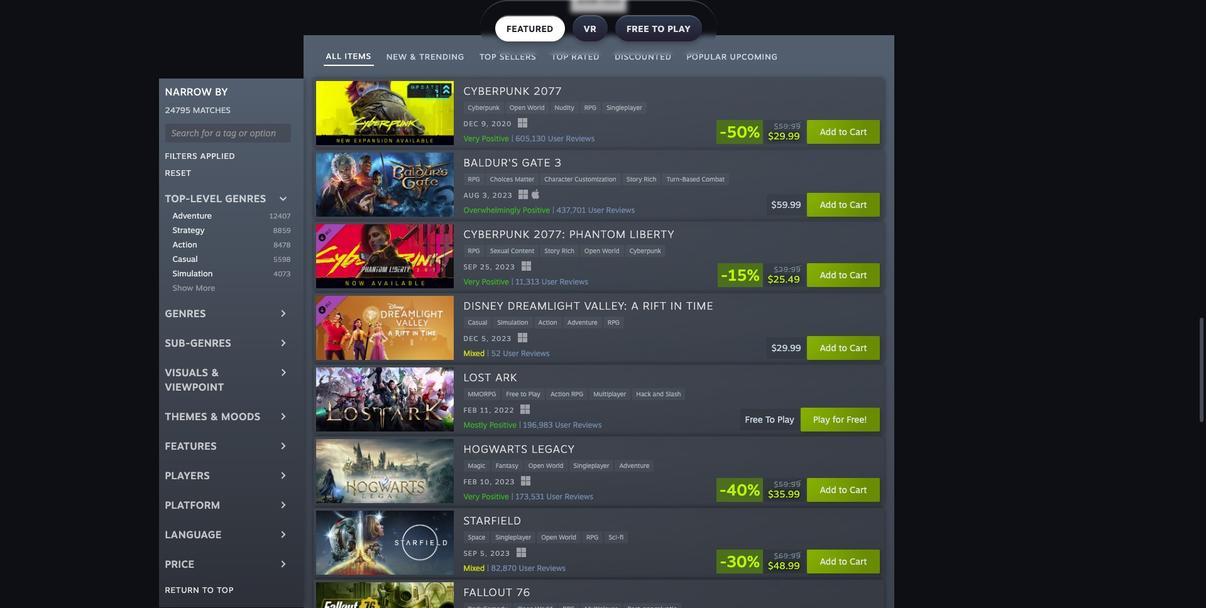 Task type: vqa. For each thing, say whether or not it's contained in the screenshot.
the topmost Conqueror
no



Task type: describe. For each thing, give the bounding box(es) containing it.
play left for
[[813, 414, 830, 425]]

hack
[[636, 390, 651, 398]]

all items
[[326, 51, 371, 61]]

$25.49
[[768, 273, 800, 285]]

rpg left multiplayer
[[571, 390, 583, 398]]

positive for 40%
[[482, 492, 509, 502]]

cart for -40%
[[850, 485, 867, 495]]

0 vertical spatial simulation link
[[173, 268, 273, 280]]

magic
[[468, 462, 486, 469]]

-50%
[[720, 122, 760, 142]]

reviews for -15%
[[560, 277, 588, 287]]

1 horizontal spatial action link
[[534, 317, 562, 329]]

fallout 76
[[464, 586, 531, 599]]

add to cart for $59.99
[[820, 199, 867, 210]]

| for free to play
[[519, 420, 521, 430]]

2022
[[494, 406, 514, 415]]

sub-genres
[[165, 337, 231, 349]]

$59.99 for -40%
[[774, 480, 801, 489]]

viewpoint
[[165, 381, 224, 393]]

0 vertical spatial windows image
[[519, 190, 528, 199]]

reviews for free to play
[[573, 420, 602, 430]]

reviews right 82,870
[[537, 564, 566, 573]]

mixed | 52 user reviews
[[464, 349, 550, 358]]

multiplayer
[[593, 390, 626, 398]]

fallout 76 image
[[316, 583, 454, 608]]

to for $59.99
[[839, 199, 847, 210]]

82,870
[[491, 564, 517, 573]]

a
[[631, 299, 639, 312]]

$29.99 inside $59.99 $29.99
[[768, 130, 800, 142]]

open world for open world 'link' underneath the legacy on the left
[[528, 462, 564, 469]]

vr
[[584, 23, 597, 34]]

popular upcoming
[[687, 51, 778, 62]]

0 vertical spatial genres
[[225, 192, 266, 205]]

story rich for top story rich link
[[627, 175, 657, 183]]

legacy
[[532, 442, 575, 456]]

reset link
[[165, 168, 191, 178]]

dec 5, 2023
[[464, 335, 512, 343]]

-15%
[[721, 265, 760, 285]]

hack and slash link
[[632, 388, 685, 400]]

10,
[[480, 478, 492, 487]]

user for $59.99
[[588, 205, 604, 215]]

positive down macos image
[[523, 205, 550, 215]]

platform
[[165, 499, 220, 512]]

open for open world 'link' under phantom
[[584, 247, 600, 254]]

add for -50%
[[820, 126, 836, 137]]

very positive | 11,313 user reviews
[[464, 277, 588, 287]]

0 vertical spatial action link
[[173, 239, 274, 251]]

user for -40%
[[547, 492, 563, 502]]

4073
[[273, 270, 291, 278]]

windows image for -15%
[[522, 262, 531, 271]]

open for open world 'link' below the "cyberpunk 2077" link
[[510, 104, 526, 111]]

0 vertical spatial free
[[627, 23, 649, 34]]

24795
[[165, 105, 191, 115]]

1 vertical spatial free to play
[[506, 390, 541, 398]]

choices
[[490, 175, 513, 183]]

1 vertical spatial singleplayer link
[[569, 460, 614, 472]]

2 vertical spatial singleplayer link
[[491, 532, 536, 544]]

mmorpg
[[468, 390, 496, 398]]

disney dreamlight valley: a rift in time image
[[316, 296, 454, 360]]

1 horizontal spatial adventure link
[[563, 317, 602, 329]]

rpg link down "valley:"
[[603, 317, 624, 329]]

combat
[[702, 175, 725, 183]]

user right 82,870
[[519, 564, 535, 573]]

free to play link
[[502, 388, 545, 400]]

more
[[196, 283, 215, 293]]

| for $59.99
[[553, 205, 554, 215]]

rpg down "valley:"
[[608, 319, 620, 326]]

cyberpunk 2077 link
[[464, 84, 562, 99]]

| down the sep 5, 2023
[[487, 564, 489, 573]]

very for -15%
[[464, 277, 480, 287]]

add to cart for -40%
[[820, 485, 867, 495]]

strategy
[[173, 225, 205, 235]]

macos image
[[531, 189, 541, 199]]

free!
[[847, 414, 867, 425]]

rpg right nudity
[[584, 104, 596, 111]]

world down the legacy on the left
[[546, 462, 564, 469]]

return to top
[[165, 585, 234, 595]]

- for 40%
[[720, 480, 726, 500]]

singleplayer for middle singleplayer link
[[574, 462, 609, 469]]

overwhelmingly
[[464, 205, 521, 215]]

add for $59.99
[[820, 199, 836, 210]]

by
[[215, 85, 228, 98]]

simulation for topmost simulation link
[[173, 268, 213, 278]]

open world for open world 'link' below the "cyberpunk 2077" link
[[510, 104, 545, 111]]

open world link down 173,531
[[537, 532, 581, 544]]

rpg link right nudity link at the left top of the page
[[580, 102, 601, 114]]

mostly
[[464, 420, 487, 430]]

feb for free to play
[[464, 406, 478, 415]]

disney dreamlight valley: a rift in time
[[464, 299, 714, 312]]

play for free!
[[813, 414, 867, 425]]

add to cart for -30%
[[820, 556, 867, 567]]

disney dreamlight valley: a rift in time link
[[464, 298, 714, 314]]

add to cart for -50%
[[820, 126, 867, 137]]

matches
[[193, 105, 231, 115]]

windows image up mixed | 52 user reviews
[[518, 333, 527, 343]]

for
[[833, 414, 844, 425]]

very for -50%
[[464, 134, 480, 143]]

2 vertical spatial genres
[[190, 337, 231, 349]]

sexual content
[[490, 247, 534, 254]]

positive for to
[[489, 420, 517, 430]]

feb 10, 2023
[[464, 478, 515, 487]]

fantasy
[[496, 462, 518, 469]]

605,130
[[515, 134, 546, 143]]

rpg up 25,
[[468, 247, 480, 254]]

add to cart for $29.99
[[820, 343, 867, 353]]

to for -15%
[[839, 270, 847, 280]]

2 horizontal spatial free
[[745, 414, 763, 425]]

rpg link left the sci-
[[582, 532, 603, 544]]

rpg left the sci-
[[586, 534, 599, 541]]

reviews for -40%
[[565, 492, 593, 502]]

lost ark image
[[316, 368, 454, 432]]

1 horizontal spatial story
[[627, 175, 642, 183]]

| for -15%
[[512, 277, 513, 287]]

2023 for 15%
[[495, 263, 515, 272]]

2023 for 30%
[[490, 550, 510, 558]]

positive for 15%
[[482, 277, 509, 287]]

space
[[468, 534, 485, 541]]

reviews for $59.99
[[606, 205, 635, 215]]

character
[[544, 175, 573, 183]]

cart for -30%
[[850, 556, 867, 567]]

1 vertical spatial story rich link
[[540, 245, 579, 257]]

52
[[491, 349, 501, 358]]

cart for $29.99
[[850, 343, 867, 353]]

space link
[[464, 532, 490, 544]]

Search for a tag or option text field
[[165, 124, 291, 143]]

$69.99 $48.99
[[768, 552, 801, 572]]

2 vertical spatial action
[[551, 390, 570, 398]]

lost
[[464, 371, 492, 384]]

content
[[511, 247, 534, 254]]

rpg link up 25,
[[464, 245, 484, 257]]

mmorpg link
[[464, 388, 501, 400]]

windows image for 30%
[[517, 548, 526, 558]]

simulation for bottom simulation link
[[497, 319, 528, 326]]

cart for -15%
[[850, 270, 867, 280]]

rated
[[572, 51, 600, 62]]

user for -15%
[[542, 277, 558, 287]]

time
[[686, 299, 714, 312]]

character customization link
[[540, 173, 621, 185]]

customization
[[575, 175, 616, 183]]

2077
[[534, 84, 562, 97]]

choices matter link
[[486, 173, 539, 185]]

windows image for -40%
[[521, 477, 531, 486]]

world down phantom
[[602, 247, 620, 254]]

5598
[[273, 255, 291, 264]]

new & trending
[[386, 51, 464, 62]]

filters
[[165, 151, 197, 161]]

add for -30%
[[820, 556, 836, 567]]

3,
[[483, 191, 490, 200]]

overwhelmingly positive | 437,701 user reviews
[[464, 205, 635, 215]]

437,701
[[557, 205, 586, 215]]

baldur's gate 3
[[464, 156, 562, 169]]

free to play
[[745, 414, 794, 425]]

baldur's gate 3 link
[[464, 155, 562, 171]]

0 horizontal spatial top
[[217, 585, 234, 595]]

to inside free to play link
[[521, 390, 527, 398]]

trending
[[419, 51, 464, 62]]

-40%
[[720, 480, 760, 500]]

mixed for $29.99
[[464, 349, 485, 358]]

0 horizontal spatial adventure link
[[173, 210, 269, 222]]

sub-
[[165, 337, 190, 349]]

in
[[671, 299, 683, 312]]

add for -40%
[[820, 485, 836, 495]]

0 vertical spatial singleplayer link
[[602, 102, 647, 114]]

2023 up mixed | 52 user reviews
[[492, 335, 512, 343]]

rpg link up aug
[[464, 173, 484, 185]]

| for -50%
[[512, 134, 513, 143]]

40%
[[726, 480, 760, 500]]

1 vertical spatial $59.99
[[772, 199, 801, 210]]

50%
[[727, 122, 760, 142]]

sci-fi
[[609, 534, 624, 541]]

hogwarts legacy
[[464, 442, 575, 456]]

play up popular
[[668, 23, 691, 34]]

hogwarts
[[464, 442, 528, 456]]

show more
[[173, 283, 215, 293]]



Task type: locate. For each thing, give the bounding box(es) containing it.
action down strategy
[[173, 239, 197, 249]]

action
[[173, 239, 197, 249], [538, 319, 557, 326], [551, 390, 570, 398]]

open down hogwarts legacy link
[[528, 462, 544, 469]]

open
[[510, 104, 526, 111], [584, 247, 600, 254], [528, 462, 544, 469], [541, 534, 557, 541]]

singleplayer for singleplayer link to the bottom
[[495, 534, 531, 541]]

& right the new at top left
[[410, 51, 417, 62]]

0 vertical spatial story rich
[[627, 175, 657, 183]]

0 vertical spatial free to play
[[627, 23, 691, 34]]

1 vertical spatial cyberpunk link
[[625, 245, 666, 257]]

2 sep from the top
[[464, 550, 477, 558]]

2 vertical spatial free
[[745, 414, 763, 425]]

| down 2020
[[512, 134, 513, 143]]

6 add to cart from the top
[[820, 556, 867, 567]]

disney
[[464, 299, 504, 312]]

themes & moods
[[165, 410, 261, 423]]

0 vertical spatial casual
[[173, 254, 198, 264]]

positive for 50%
[[482, 134, 509, 143]]

mostly positive | 196,983 user reviews
[[464, 420, 602, 430]]

return
[[165, 585, 200, 595]]

2 dec from the top
[[464, 335, 479, 343]]

|
[[512, 134, 513, 143], [553, 205, 554, 215], [512, 277, 513, 287], [487, 349, 489, 358], [519, 420, 521, 430], [512, 492, 513, 502], [487, 564, 489, 573]]

add for $29.99
[[820, 343, 836, 353]]

features
[[165, 440, 217, 452]]

cyberpunk up 2020
[[464, 84, 530, 97]]

to for -30%
[[839, 556, 847, 567]]

1 feb from the top
[[464, 406, 478, 415]]

user right the 196,983
[[555, 420, 571, 430]]

simulation up dec 5, 2023
[[497, 319, 528, 326]]

-30%
[[720, 552, 760, 572]]

open down the "cyberpunk 2077" link
[[510, 104, 526, 111]]

players
[[165, 469, 210, 482]]

4 add to cart from the top
[[820, 343, 867, 353]]

user right 11,313
[[542, 277, 558, 287]]

1 vertical spatial casual link
[[464, 317, 492, 329]]

themes
[[165, 410, 207, 423]]

singleplayer down starfield link
[[495, 534, 531, 541]]

5, down the space link
[[480, 550, 488, 558]]

$29.99 for $29.99 $25.49
[[774, 265, 801, 274]]

action right free to play link
[[551, 390, 570, 398]]

0 vertical spatial singleplayer
[[607, 104, 642, 111]]

0 vertical spatial rich
[[644, 175, 657, 183]]

reviews right 173,531
[[565, 492, 593, 502]]

&
[[410, 51, 417, 62], [211, 366, 219, 379], [210, 410, 218, 423]]

story rich down cyberpunk 2077: phantom liberty link
[[544, 247, 574, 254]]

discounted
[[615, 51, 672, 62]]

singleplayer link
[[602, 102, 647, 114], [569, 460, 614, 472], [491, 532, 536, 544]]

0 horizontal spatial casual
[[173, 254, 198, 264]]

mixed
[[464, 349, 485, 358], [464, 564, 485, 573]]

all
[[326, 51, 342, 61]]

cart
[[850, 126, 867, 137], [850, 199, 867, 210], [850, 270, 867, 280], [850, 343, 867, 353], [850, 485, 867, 495], [850, 556, 867, 567]]

action rpg
[[551, 390, 583, 398]]

cyberpunk 2077: phantom liberty image
[[316, 224, 454, 288]]

2 feb from the top
[[464, 478, 478, 487]]

0 horizontal spatial rich
[[562, 247, 574, 254]]

cyberpunk up the 9, at the left
[[468, 104, 500, 111]]

1 horizontal spatial cyberpunk link
[[625, 245, 666, 257]]

cyberpunk 2077: phantom liberty
[[464, 227, 675, 241]]

positive down 2020
[[482, 134, 509, 143]]

$59.99 $35.99
[[768, 480, 801, 500]]

reviews up phantom
[[606, 205, 635, 215]]

user right 52
[[503, 349, 519, 358]]

language
[[165, 529, 222, 541]]

0 horizontal spatial free
[[506, 390, 519, 398]]

- for 50%
[[720, 122, 727, 142]]

0 vertical spatial &
[[410, 51, 417, 62]]

story rich
[[627, 175, 657, 183], [544, 247, 574, 254]]

sep down the space link
[[464, 550, 477, 558]]

2023 up 82,870
[[490, 550, 510, 558]]

3
[[555, 156, 562, 169]]

cyberpunk 2077 image
[[316, 81, 454, 145]]

casual link
[[173, 253, 273, 265], [464, 317, 492, 329]]

top left sellers
[[480, 51, 497, 62]]

singleplayer link down discounted
[[602, 102, 647, 114]]

$29.99 inside $29.99 $25.49
[[774, 265, 801, 274]]

story
[[627, 175, 642, 183], [544, 247, 560, 254]]

open world link down the legacy on the left
[[524, 460, 568, 472]]

5 cart from the top
[[850, 485, 867, 495]]

user right 173,531
[[547, 492, 563, 502]]

0 vertical spatial mixed
[[464, 349, 485, 358]]

top right return
[[217, 585, 234, 595]]

2023 for 40%
[[495, 478, 515, 487]]

- left $35.99
[[720, 480, 726, 500]]

sep 25, 2023
[[464, 263, 515, 272]]

action link down dreamlight
[[534, 317, 562, 329]]

mixed for -30%
[[464, 564, 485, 573]]

to for $29.99
[[839, 343, 847, 353]]

popular
[[687, 51, 727, 62]]

casual link down disney
[[464, 317, 492, 329]]

hogwarts legacy link
[[464, 442, 575, 458]]

1 cart from the top
[[850, 126, 867, 137]]

top for top rated
[[552, 51, 569, 62]]

windows image up very positive | 605,130 user reviews
[[518, 118, 528, 128]]

genres up visuals
[[190, 337, 231, 349]]

2 cart from the top
[[850, 199, 867, 210]]

rich for bottommost story rich link
[[562, 247, 574, 254]]

1 add from the top
[[820, 126, 836, 137]]

reviews up the disney dreamlight valley: a rift in time
[[560, 277, 588, 287]]

nudity link
[[550, 102, 579, 114]]

matter
[[515, 175, 534, 183]]

show
[[173, 283, 193, 293]]

free
[[627, 23, 649, 34], [506, 390, 519, 398], [745, 414, 763, 425]]

add for -15%
[[820, 270, 836, 280]]

2 mixed from the top
[[464, 564, 485, 573]]

reviews right 52
[[521, 349, 550, 358]]

positive down sep 25, 2023
[[482, 277, 509, 287]]

1 vertical spatial dec
[[464, 335, 479, 343]]

open for open world 'link' underneath the legacy on the left
[[528, 462, 544, 469]]

visuals & viewpoint
[[165, 366, 224, 393]]

3 add to cart from the top
[[820, 270, 867, 280]]

11,313
[[515, 277, 539, 287]]

very positive | 173,531 user reviews
[[464, 492, 593, 502]]

add to cart for -15%
[[820, 270, 867, 280]]

open world link down the "cyberpunk 2077" link
[[505, 102, 549, 114]]

genres down show
[[165, 307, 206, 320]]

$29.99 for $29.99
[[772, 343, 801, 353]]

world left the sci-
[[559, 534, 576, 541]]

rift
[[643, 299, 667, 312]]

open for open world 'link' underneath 173,531
[[541, 534, 557, 541]]

2 add to cart from the top
[[820, 199, 867, 210]]

1 horizontal spatial casual link
[[464, 317, 492, 329]]

12407
[[269, 212, 291, 221]]

4 add from the top
[[820, 343, 836, 353]]

very down dec 9, 2020
[[464, 134, 480, 143]]

hogwarts legacy image
[[316, 439, 454, 503]]

rpg up aug
[[468, 175, 480, 183]]

- up combat
[[720, 122, 727, 142]]

windows image
[[518, 118, 528, 128], [518, 333, 527, 343], [521, 405, 530, 414], [517, 548, 526, 558]]

1 vertical spatial adventure
[[567, 319, 598, 326]]

1 horizontal spatial story rich
[[627, 175, 657, 183]]

| left the 196,983
[[519, 420, 521, 430]]

2 vertical spatial $59.99
[[774, 480, 801, 489]]

2023 right '3,'
[[493, 191, 513, 200]]

top for top sellers
[[480, 51, 497, 62]]

1 vertical spatial simulation
[[497, 319, 528, 326]]

dec for $29.99
[[464, 335, 479, 343]]

windows image up very positive | 173,531 user reviews
[[521, 477, 531, 486]]

free up discounted
[[627, 23, 649, 34]]

3 add from the top
[[820, 270, 836, 280]]

multiplayer link
[[589, 388, 631, 400]]

& left the "moods"
[[210, 410, 218, 423]]

8859
[[273, 226, 291, 235]]

baldur's gate 3 image
[[316, 153, 454, 217]]

rich left turn-
[[644, 175, 657, 183]]

1 vertical spatial 5,
[[480, 550, 488, 558]]

2 very from the top
[[464, 277, 480, 287]]

open world down 173,531
[[541, 534, 576, 541]]

1 vertical spatial free
[[506, 390, 519, 398]]

featured
[[507, 23, 554, 34]]

action link down the strategy "link"
[[173, 239, 274, 251]]

user up 3
[[548, 134, 564, 143]]

sci-fi link
[[604, 532, 628, 544]]

sep for -15%
[[464, 263, 477, 272]]

dec for -50%
[[464, 120, 479, 128]]

3 very from the top
[[464, 492, 480, 502]]

1 vertical spatial &
[[211, 366, 219, 379]]

cyberpunk down liberty
[[630, 247, 661, 254]]

visuals
[[165, 366, 208, 379]]

1 vertical spatial very
[[464, 277, 480, 287]]

feb
[[464, 406, 478, 415], [464, 478, 478, 487]]

1 vertical spatial simulation link
[[493, 317, 533, 329]]

2 vertical spatial adventure
[[619, 462, 650, 469]]

& for themes
[[210, 410, 218, 423]]

- for 30%
[[720, 552, 727, 572]]

$59.99 inside $59.99 $35.99
[[774, 480, 801, 489]]

6 add from the top
[[820, 556, 836, 567]]

very down sep 25, 2023
[[464, 277, 480, 287]]

1 horizontal spatial free
[[627, 23, 649, 34]]

1 vertical spatial windows image
[[522, 262, 531, 271]]

0 horizontal spatial adventure
[[173, 210, 212, 221]]

top sellers
[[480, 51, 536, 62]]

1 vertical spatial genres
[[165, 307, 206, 320]]

5, for $29.99
[[481, 335, 489, 343]]

story down 2077:
[[544, 247, 560, 254]]

0 horizontal spatial free to play
[[506, 390, 541, 398]]

windows image down free to play link
[[521, 405, 530, 414]]

0 horizontal spatial simulation link
[[173, 268, 273, 280]]

1 sep from the top
[[464, 263, 477, 272]]

casual
[[173, 254, 198, 264], [468, 319, 487, 326]]

1 vertical spatial adventure link
[[563, 317, 602, 329]]

15%
[[728, 265, 760, 285]]

rpg
[[584, 104, 596, 111], [468, 175, 480, 183], [468, 247, 480, 254], [608, 319, 620, 326], [571, 390, 583, 398], [586, 534, 599, 541]]

0 vertical spatial $29.99
[[768, 130, 800, 142]]

1 dec from the top
[[464, 120, 479, 128]]

top left rated
[[552, 51, 569, 62]]

sexual
[[490, 247, 509, 254]]

0 vertical spatial story
[[627, 175, 642, 183]]

rich down cyberpunk 2077: phantom liberty link
[[562, 247, 574, 254]]

open down phantom
[[584, 247, 600, 254]]

singleplayer down discounted
[[607, 104, 642, 111]]

& for new
[[410, 51, 417, 62]]

return to top link
[[165, 585, 234, 595]]

| for -40%
[[512, 492, 513, 502]]

- left $48.99
[[720, 552, 727, 572]]

sep
[[464, 263, 477, 272], [464, 550, 477, 558]]

0 vertical spatial 5,
[[481, 335, 489, 343]]

0 horizontal spatial story rich
[[544, 247, 574, 254]]

cyberpunk up sexual on the top left of page
[[464, 227, 530, 241]]

play right to
[[778, 414, 794, 425]]

1 horizontal spatial simulation link
[[493, 317, 533, 329]]

sep 5, 2023
[[464, 550, 510, 558]]

world down 2077
[[527, 104, 545, 111]]

1 horizontal spatial casual
[[468, 319, 487, 326]]

magic link
[[464, 460, 490, 472]]

0 vertical spatial story rich link
[[622, 173, 661, 185]]

0 vertical spatial very
[[464, 134, 480, 143]]

2 vertical spatial adventure link
[[615, 460, 654, 472]]

open world down the "cyberpunk 2077" link
[[510, 104, 545, 111]]

turn-
[[667, 175, 682, 183]]

1 vertical spatial story
[[544, 247, 560, 254]]

6 cart from the top
[[850, 556, 867, 567]]

windows image up mixed | 82,870 user reviews
[[517, 548, 526, 558]]

windows image for to
[[521, 405, 530, 414]]

1 vertical spatial sep
[[464, 550, 477, 558]]

reviews for -50%
[[566, 134, 595, 143]]

1 vertical spatial singleplayer
[[574, 462, 609, 469]]

simulation link
[[173, 268, 273, 280], [493, 317, 533, 329]]

sep left 25,
[[464, 263, 477, 272]]

lost ark link
[[464, 370, 517, 386]]

2 vertical spatial &
[[210, 410, 218, 423]]

cart for $59.99
[[850, 199, 867, 210]]

rich for top story rich link
[[644, 175, 657, 183]]

cyberpunk 2077: phantom liberty link
[[464, 227, 675, 243]]

5, up mixed | 52 user reviews
[[481, 335, 489, 343]]

top
[[480, 51, 497, 62], [552, 51, 569, 62], [217, 585, 234, 595]]

0 vertical spatial feb
[[464, 406, 478, 415]]

0 horizontal spatial cyberpunk link
[[464, 102, 504, 114]]

$59.99 $29.99
[[768, 122, 801, 142]]

& for visuals
[[211, 366, 219, 379]]

feb for -40%
[[464, 478, 478, 487]]

to for -40%
[[839, 485, 847, 495]]

windows image for 50%
[[518, 118, 528, 128]]

open world link down phantom
[[580, 245, 624, 257]]

$59.99 for -50%
[[774, 122, 801, 131]]

0 vertical spatial adventure
[[173, 210, 212, 221]]

1 vertical spatial $29.99
[[774, 265, 801, 274]]

simulation up show more
[[173, 268, 213, 278]]

1 vertical spatial action link
[[534, 317, 562, 329]]

simulation link up "more"
[[173, 268, 273, 280]]

applied
[[200, 151, 235, 161]]

2 vertical spatial $29.99
[[772, 343, 801, 353]]

casual link down the strategy "link"
[[173, 253, 273, 265]]

reviews down nudity link at the left top of the page
[[566, 134, 595, 143]]

2 horizontal spatial adventure
[[619, 462, 650, 469]]

1 horizontal spatial rich
[[644, 175, 657, 183]]

simulation link up dec 5, 2023
[[493, 317, 533, 329]]

1 vertical spatial mixed
[[464, 564, 485, 573]]

5 add to cart from the top
[[820, 485, 867, 495]]

free down ark
[[506, 390, 519, 398]]

open world down the legacy on the left
[[528, 462, 564, 469]]

positive
[[482, 134, 509, 143], [523, 205, 550, 215], [482, 277, 509, 287], [489, 420, 517, 430], [482, 492, 509, 502]]

| left 173,531
[[512, 492, 513, 502]]

fallout 76 link
[[464, 585, 531, 601]]

gate
[[522, 156, 551, 169]]

singleplayer link down starfield link
[[491, 532, 536, 544]]

0 vertical spatial casual link
[[173, 253, 273, 265]]

open world for open world 'link' under phantom
[[584, 247, 620, 254]]

4 cart from the top
[[850, 343, 867, 353]]

dreamlight
[[508, 299, 581, 312]]

free to play
[[627, 23, 691, 34], [506, 390, 541, 398]]

story rich link down cyberpunk 2077: phantom liberty link
[[540, 245, 579, 257]]

feb up the "mostly"
[[464, 406, 478, 415]]

5 add from the top
[[820, 485, 836, 495]]

mixed down dec 5, 2023
[[464, 349, 485, 358]]

0 horizontal spatial casual link
[[173, 253, 273, 265]]

24795 matches
[[165, 105, 231, 115]]

dec left the 9, at the left
[[464, 120, 479, 128]]

cart for -50%
[[850, 126, 867, 137]]

based
[[682, 175, 700, 183]]

1 vertical spatial feb
[[464, 478, 478, 487]]

slash
[[666, 390, 681, 398]]

25,
[[480, 263, 493, 272]]

2 add from the top
[[820, 199, 836, 210]]

1 vertical spatial casual
[[468, 319, 487, 326]]

0 vertical spatial adventure link
[[173, 210, 269, 222]]

character customization
[[544, 175, 616, 183]]

0 horizontal spatial story rich link
[[540, 245, 579, 257]]

0 vertical spatial cyberpunk link
[[464, 102, 504, 114]]

2 vertical spatial windows image
[[521, 477, 531, 486]]

0 vertical spatial $59.99
[[774, 122, 801, 131]]

open world link
[[505, 102, 549, 114], [580, 245, 624, 257], [524, 460, 568, 472], [537, 532, 581, 544]]

play up mostly positive | 196,983 user reviews at left bottom
[[528, 390, 541, 398]]

1 horizontal spatial top
[[480, 51, 497, 62]]

narrow
[[165, 85, 212, 98]]

2 vertical spatial very
[[464, 492, 480, 502]]

1 horizontal spatial simulation
[[497, 319, 528, 326]]

0 vertical spatial sep
[[464, 263, 477, 272]]

add to cart
[[820, 126, 867, 137], [820, 199, 867, 210], [820, 270, 867, 280], [820, 343, 867, 353], [820, 485, 867, 495], [820, 556, 867, 567]]

0 horizontal spatial story
[[544, 247, 560, 254]]

open world for open world 'link' underneath 173,531
[[541, 534, 576, 541]]

dec
[[464, 120, 479, 128], [464, 335, 479, 343]]

items
[[345, 51, 371, 61]]

| left 52
[[487, 349, 489, 358]]

2 horizontal spatial top
[[552, 51, 569, 62]]

user for free to play
[[555, 420, 571, 430]]

0 horizontal spatial simulation
[[173, 268, 213, 278]]

narrow by
[[165, 85, 228, 98]]

filters applied
[[165, 151, 235, 161]]

very for -40%
[[464, 492, 480, 502]]

$29.99 $25.49
[[768, 265, 801, 285]]

windows image
[[519, 190, 528, 199], [522, 262, 531, 271], [521, 477, 531, 486]]

0 vertical spatial dec
[[464, 120, 479, 128]]

1 vertical spatial action
[[538, 319, 557, 326]]

starfield image
[[316, 511, 454, 575]]

1 vertical spatial story rich
[[544, 247, 574, 254]]

dec down disney
[[464, 335, 479, 343]]

1 vertical spatial rich
[[562, 247, 574, 254]]

0 vertical spatial action
[[173, 239, 197, 249]]

singleplayer for topmost singleplayer link
[[607, 104, 642, 111]]

positive down the 2022
[[489, 420, 517, 430]]

173,531
[[515, 492, 544, 502]]

$59.99 inside $59.99 $29.99
[[774, 122, 801, 131]]

& inside visuals & viewpoint
[[211, 366, 219, 379]]

story rich for bottommost story rich link
[[544, 247, 574, 254]]

cyberpunk link up the 9, at the left
[[464, 102, 504, 114]]

5, for -30%
[[480, 550, 488, 558]]

2 vertical spatial singleplayer
[[495, 534, 531, 541]]

1 mixed from the top
[[464, 349, 485, 358]]

reviews down action rpg link
[[573, 420, 602, 430]]

30%
[[727, 552, 760, 572]]

starfield link
[[464, 513, 522, 529]]

story rich link left turn-
[[622, 173, 661, 185]]

user for -50%
[[548, 134, 564, 143]]

story rich left turn-
[[627, 175, 657, 183]]

0 horizontal spatial action link
[[173, 239, 274, 251]]

singleplayer down the legacy on the left
[[574, 462, 609, 469]]

3 cart from the top
[[850, 270, 867, 280]]

1 horizontal spatial free to play
[[627, 23, 691, 34]]

0 vertical spatial simulation
[[173, 268, 213, 278]]

sep for -30%
[[464, 550, 477, 558]]

1 very from the top
[[464, 134, 480, 143]]

windows image left macos image
[[519, 190, 528, 199]]

sellers
[[500, 51, 536, 62]]

1 add to cart from the top
[[820, 126, 867, 137]]

to for -50%
[[839, 126, 847, 137]]

free left to
[[745, 414, 763, 425]]

- for 15%
[[721, 265, 728, 285]]

aug
[[464, 191, 480, 200]]

1 horizontal spatial adventure
[[567, 319, 598, 326]]

1 horizontal spatial story rich link
[[622, 173, 661, 185]]



